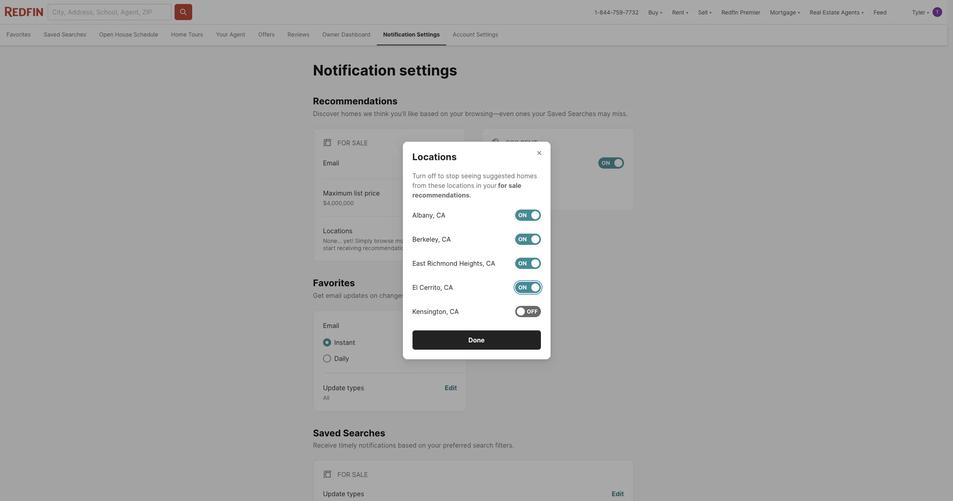Task type: describe. For each thing, give the bounding box(es) containing it.
your inside saved searches receive timely notifications based on your preferred search filters.
[[428, 442, 442, 450]]

home
[[171, 31, 187, 38]]

open
[[99, 31, 114, 38]]

off
[[428, 172, 437, 180]]

changes
[[380, 292, 405, 300]]

2 for sale from the top
[[338, 471, 368, 479]]

your left the browsing—even
[[450, 110, 464, 118]]

settings for notification settings
[[417, 31, 440, 38]]

like
[[408, 110, 419, 118]]

settings
[[400, 61, 458, 79]]

account
[[453, 31, 475, 38]]

turn off to stop seeing suggested homes from these locations in your
[[413, 172, 538, 190]]

redfin premier
[[722, 9, 761, 15]]

owner dashboard link
[[316, 25, 377, 45]]

on inside recommendations discover homes we think you'll like based on your browsing—even ones your saved searches may miss.
[[441, 110, 448, 118]]

844-
[[600, 9, 613, 15]]

redfin
[[722, 9, 739, 15]]

.
[[470, 191, 472, 199]]

your
[[216, 31, 228, 38]]

premier
[[741, 9, 761, 15]]

types for update types
[[347, 490, 364, 498]]

timely
[[339, 442, 357, 450]]

based inside recommendations discover homes we think you'll like based on your browsing—even ones your saved searches may miss.
[[420, 110, 439, 118]]

1-844-759-7732 link
[[595, 9, 639, 15]]

1-
[[595, 9, 600, 15]]

simply
[[355, 237, 373, 244]]

list
[[354, 189, 363, 197]]

recommendations.
[[363, 245, 412, 251]]

feed button
[[870, 0, 908, 24]]

maximum list price $4,000,000
[[323, 189, 380, 206]]

tours
[[188, 31, 203, 38]]

owner dashboard
[[323, 31, 371, 38]]

0 vertical spatial daily radio
[[492, 192, 500, 200]]

2 email from the top
[[323, 322, 339, 330]]

favorites get email updates on changes to the homes in
[[313, 278, 456, 300]]

Instant radio
[[492, 176, 500, 184]]

notification settings
[[384, 31, 440, 38]]

house
[[115, 31, 132, 38]]

none...
[[323, 237, 342, 244]]

maximum
[[323, 189, 353, 197]]

your right the 'ones'
[[533, 110, 546, 118]]

locations for locations
[[413, 151, 457, 163]]

for rent
[[507, 139, 538, 147]]

update types all
[[323, 384, 364, 401]]

you'll
[[391, 110, 407, 118]]

$4,000,000
[[323, 200, 354, 206]]

searches for saved searches
[[62, 31, 86, 38]]

on inside favorites get email updates on changes to the homes in
[[370, 292, 378, 300]]

2 on from the left
[[602, 159, 611, 166]]

account settings link
[[447, 25, 505, 45]]

schedule
[[134, 31, 158, 38]]

locations dialog
[[403, 142, 551, 359]]

suggested
[[483, 172, 515, 180]]

1 on from the left
[[433, 159, 442, 166]]

all
[[323, 394, 330, 401]]

email
[[326, 292, 342, 300]]

account settings
[[453, 31, 499, 38]]

instant for instant option
[[335, 339, 355, 347]]

notification settings link
[[377, 25, 447, 45]]

saved searches
[[44, 31, 86, 38]]

home tours
[[171, 31, 203, 38]]

agent
[[230, 31, 246, 38]]

settings for account settings
[[477, 31, 499, 38]]

edit button for favorites
[[445, 383, 458, 401]]

browsing—even
[[465, 110, 514, 118]]

receive
[[313, 442, 337, 450]]

edit for favorites
[[445, 384, 458, 392]]

notifications
[[359, 442, 396, 450]]

1-844-759-7732
[[595, 9, 639, 15]]

the
[[415, 292, 425, 300]]

offers
[[258, 31, 275, 38]]

submit search image
[[180, 8, 188, 16]]

browse
[[374, 237, 394, 244]]

ones
[[516, 110, 531, 118]]

rent
[[521, 139, 538, 147]]

locations for locations none... yet! simply browse more homes to start receiving recommendations.
[[323, 227, 353, 235]]

dashboard
[[342, 31, 371, 38]]

locations none... yet! simply browse more homes to start receiving recommendations.
[[323, 227, 435, 251]]

1 for sale from the top
[[338, 139, 368, 147]]

searches inside recommendations discover homes we think you'll like based on your browsing—even ones your saved searches may miss.
[[568, 110, 597, 118]]

reviews
[[288, 31, 310, 38]]

miss.
[[613, 110, 628, 118]]

from
[[413, 182, 427, 190]]

0 vertical spatial edit button
[[444, 188, 456, 207]]

reviews link
[[281, 25, 316, 45]]

open house schedule link
[[93, 25, 165, 45]]

notification settings
[[313, 61, 458, 79]]

for down discover
[[338, 139, 351, 147]]

favorites for favorites
[[6, 31, 31, 38]]

feed
[[874, 9, 888, 15]]

user photo image
[[933, 7, 943, 17]]

homes inside recommendations discover homes we think you'll like based on your browsing—even ones your saved searches may miss.
[[341, 110, 362, 118]]

1 vertical spatial daily radio
[[323, 355, 331, 363]]

update for update types all
[[323, 384, 346, 392]]

owner
[[323, 31, 340, 38]]

for left rent
[[507, 139, 519, 147]]

favorites for favorites get email updates on changes to the homes in
[[313, 278, 355, 289]]

discover
[[313, 110, 340, 118]]

saved for saved searches receive timely notifications based on your preferred search filters.
[[313, 428, 341, 439]]

we
[[364, 110, 372, 118]]

preferred
[[443, 442, 472, 450]]

update types
[[323, 490, 364, 498]]



Task type: locate. For each thing, give the bounding box(es) containing it.
settings inside notification settings link
[[417, 31, 440, 38]]

1 vertical spatial notification
[[313, 61, 396, 79]]

your agent
[[216, 31, 246, 38]]

None checkbox
[[599, 157, 625, 169], [516, 234, 541, 245], [516, 258, 541, 269], [432, 320, 458, 331], [599, 157, 625, 169], [516, 234, 541, 245], [516, 258, 541, 269], [432, 320, 458, 331]]

on inside saved searches receive timely notifications based on your preferred search filters.
[[419, 442, 426, 450]]

1 vertical spatial on
[[370, 292, 378, 300]]

searches up 'notifications'
[[343, 428, 386, 439]]

based right like at the top of page
[[420, 110, 439, 118]]

your inside turn off to stop seeing suggested homes from these locations in your
[[484, 182, 497, 190]]

2 vertical spatial edit button
[[612, 489, 625, 501]]

1 types from the top
[[347, 384, 364, 392]]

daily
[[335, 355, 349, 363]]

1 horizontal spatial instant
[[503, 176, 524, 184]]

notification up notification settings
[[384, 31, 416, 38]]

0 vertical spatial instant
[[503, 176, 524, 184]]

2 sale from the top
[[352, 471, 368, 479]]

settings right account
[[477, 31, 499, 38]]

favorites
[[6, 31, 31, 38], [313, 278, 355, 289]]

redfin premier button
[[717, 0, 766, 24]]

sale
[[509, 182, 522, 190]]

1 horizontal spatial saved
[[313, 428, 341, 439]]

saved searches link
[[37, 25, 93, 45]]

2 vertical spatial saved
[[313, 428, 341, 439]]

sale up update types
[[352, 471, 368, 479]]

0 vertical spatial notification
[[384, 31, 416, 38]]

1 vertical spatial edit
[[445, 384, 458, 392]]

locations element
[[413, 142, 467, 163]]

759-
[[613, 9, 626, 15]]

home tours link
[[165, 25, 210, 45]]

0 vertical spatial on
[[441, 110, 448, 118]]

0 vertical spatial favorites
[[6, 31, 31, 38]]

0 vertical spatial sale
[[352, 139, 368, 147]]

to left the the
[[407, 292, 413, 300]]

2 types from the top
[[347, 490, 364, 498]]

0 horizontal spatial favorites
[[6, 31, 31, 38]]

in right the the
[[449, 292, 454, 300]]

may
[[598, 110, 611, 118]]

0 vertical spatial locations
[[413, 151, 457, 163]]

0 horizontal spatial instant
[[335, 339, 355, 347]]

saved searches receive timely notifications based on your preferred search filters.
[[313, 428, 515, 450]]

0 vertical spatial edit
[[444, 189, 456, 197]]

updates
[[344, 292, 368, 300]]

on
[[441, 110, 448, 118], [370, 292, 378, 300], [419, 442, 426, 450]]

update inside the update types all
[[323, 384, 346, 392]]

None checkbox
[[430, 157, 456, 169], [516, 210, 541, 221], [516, 282, 541, 293], [516, 306, 541, 317], [430, 157, 456, 169], [516, 210, 541, 221], [516, 282, 541, 293], [516, 306, 541, 317]]

edit for saved searches
[[612, 490, 625, 498]]

7732
[[626, 9, 639, 15]]

2 vertical spatial on
[[419, 442, 426, 450]]

to inside turn off to stop seeing suggested homes from these locations in your
[[438, 172, 444, 180]]

get
[[313, 292, 324, 300]]

1 horizontal spatial settings
[[477, 31, 499, 38]]

in inside favorites get email updates on changes to the homes in
[[449, 292, 454, 300]]

settings left account
[[417, 31, 440, 38]]

in
[[477, 182, 482, 190], [449, 292, 454, 300]]

homes right more
[[411, 237, 428, 244]]

searches inside saved searches receive timely notifications based on your preferred search filters.
[[343, 428, 386, 439]]

Daily radio
[[492, 192, 500, 200], [323, 355, 331, 363]]

1 vertical spatial saved
[[548, 110, 567, 118]]

settings inside account settings link
[[477, 31, 499, 38]]

instant right instant radio
[[503, 176, 524, 184]]

based inside saved searches receive timely notifications based on your preferred search filters.
[[398, 442, 417, 450]]

for
[[499, 182, 508, 190]]

0 vertical spatial update
[[323, 384, 346, 392]]

your left preferred
[[428, 442, 442, 450]]

notification up the recommendations
[[313, 61, 396, 79]]

sale
[[352, 139, 368, 147], [352, 471, 368, 479]]

searches left may
[[568, 110, 597, 118]]

daily radio down for
[[492, 192, 500, 200]]

offers link
[[252, 25, 281, 45]]

based right 'notifications'
[[398, 442, 417, 450]]

1 email from the top
[[323, 159, 339, 167]]

your
[[450, 110, 464, 118], [533, 110, 546, 118], [484, 182, 497, 190], [428, 442, 442, 450]]

recommendations
[[413, 191, 470, 199]]

1 vertical spatial favorites
[[313, 278, 355, 289]]

notification
[[384, 31, 416, 38], [313, 61, 396, 79]]

2 horizontal spatial to
[[438, 172, 444, 180]]

on right updates
[[370, 292, 378, 300]]

to inside favorites get email updates on changes to the homes in
[[407, 292, 413, 300]]

homes inside locations none... yet! simply browse more homes to start receiving recommendations.
[[411, 237, 428, 244]]

0 horizontal spatial daily radio
[[323, 355, 331, 363]]

homes down the recommendations
[[341, 110, 362, 118]]

update for update types
[[323, 490, 346, 498]]

1 horizontal spatial locations
[[413, 151, 457, 163]]

email
[[323, 159, 339, 167], [323, 322, 339, 330]]

turn
[[413, 172, 426, 180]]

search
[[473, 442, 494, 450]]

1 vertical spatial email
[[323, 322, 339, 330]]

2 update from the top
[[323, 490, 346, 498]]

these
[[429, 182, 446, 190]]

1 horizontal spatial on
[[419, 442, 426, 450]]

1 vertical spatial edit button
[[445, 383, 458, 401]]

on right like at the top of page
[[441, 110, 448, 118]]

saved inside recommendations discover homes we think you'll like based on your browsing—even ones your saved searches may miss.
[[548, 110, 567, 118]]

1 vertical spatial types
[[347, 490, 364, 498]]

2 vertical spatial searches
[[343, 428, 386, 439]]

saved up receive
[[313, 428, 341, 439]]

0 horizontal spatial to
[[407, 292, 413, 300]]

for up update types
[[338, 471, 351, 479]]

0 vertical spatial to
[[438, 172, 444, 180]]

locations up none...
[[323, 227, 353, 235]]

done
[[469, 336, 485, 344]]

1 sale from the top
[[352, 139, 368, 147]]

1 horizontal spatial daily radio
[[492, 192, 500, 200]]

locations
[[413, 151, 457, 163], [323, 227, 353, 235]]

to
[[438, 172, 444, 180], [430, 237, 435, 244], [407, 292, 413, 300]]

2 vertical spatial to
[[407, 292, 413, 300]]

2 horizontal spatial on
[[441, 110, 448, 118]]

saved for saved searches
[[44, 31, 60, 38]]

start
[[323, 245, 336, 251]]

stop
[[446, 172, 460, 180]]

1 horizontal spatial based
[[420, 110, 439, 118]]

0 horizontal spatial based
[[398, 442, 417, 450]]

1 vertical spatial in
[[449, 292, 454, 300]]

0 horizontal spatial saved
[[44, 31, 60, 38]]

types for update types all
[[347, 384, 364, 392]]

notification for notification settings
[[384, 31, 416, 38]]

searches for saved searches receive timely notifications based on your preferred search filters.
[[343, 428, 386, 439]]

1 horizontal spatial to
[[430, 237, 435, 244]]

0 horizontal spatial searches
[[62, 31, 86, 38]]

locations up off
[[413, 151, 457, 163]]

1 vertical spatial for sale
[[338, 471, 368, 479]]

searches left open at the left
[[62, 31, 86, 38]]

price
[[365, 189, 380, 197]]

2 settings from the left
[[477, 31, 499, 38]]

recommendations
[[313, 96, 398, 107]]

for sale
[[338, 139, 368, 147], [338, 471, 368, 479]]

instant up daily
[[335, 339, 355, 347]]

email up instant option
[[323, 322, 339, 330]]

daily radio left daily
[[323, 355, 331, 363]]

edit button for saved searches
[[612, 489, 625, 501]]

searches
[[62, 31, 86, 38], [568, 110, 597, 118], [343, 428, 386, 439]]

homes
[[341, 110, 362, 118], [517, 172, 538, 180], [411, 237, 428, 244], [427, 292, 447, 300]]

to right more
[[430, 237, 435, 244]]

filters.
[[496, 442, 515, 450]]

1 vertical spatial searches
[[568, 110, 597, 118]]

types
[[347, 384, 364, 392], [347, 490, 364, 498]]

to right off
[[438, 172, 444, 180]]

to inside locations none... yet! simply browse more homes to start receiving recommendations.
[[430, 237, 435, 244]]

instant for instant radio
[[503, 176, 524, 184]]

done button
[[413, 331, 541, 350]]

on left preferred
[[419, 442, 426, 450]]

update
[[323, 384, 346, 392], [323, 490, 346, 498]]

0 horizontal spatial on
[[433, 159, 442, 166]]

types inside the update types all
[[347, 384, 364, 392]]

locations inside dialog
[[413, 151, 457, 163]]

0 horizontal spatial locations
[[323, 227, 353, 235]]

0 vertical spatial searches
[[62, 31, 86, 38]]

1 update from the top
[[323, 384, 346, 392]]

saved right the 'ones'
[[548, 110, 567, 118]]

0 horizontal spatial in
[[449, 292, 454, 300]]

locations inside locations none... yet! simply browse more homes to start receiving recommendations.
[[323, 227, 353, 235]]

yet!
[[344, 237, 354, 244]]

favorites inside favorites get email updates on changes to the homes in
[[313, 278, 355, 289]]

saved inside saved searches receive timely notifications based on your preferred search filters.
[[313, 428, 341, 439]]

locations
[[447, 182, 475, 190]]

receiving
[[337, 245, 362, 251]]

in inside turn off to stop seeing suggested homes from these locations in your
[[477, 182, 482, 190]]

1 vertical spatial based
[[398, 442, 417, 450]]

favorites link
[[0, 25, 37, 45]]

0 vertical spatial in
[[477, 182, 482, 190]]

homes inside favorites get email updates on changes to the homes in
[[427, 292, 447, 300]]

for sale down we
[[338, 139, 368, 147]]

saved inside saved searches link
[[44, 31, 60, 38]]

instant
[[503, 176, 524, 184], [335, 339, 355, 347]]

email up maximum
[[323, 159, 339, 167]]

sale down we
[[352, 139, 368, 147]]

0 vertical spatial email
[[323, 159, 339, 167]]

2 horizontal spatial saved
[[548, 110, 567, 118]]

open house schedule
[[99, 31, 158, 38]]

2 horizontal spatial searches
[[568, 110, 597, 118]]

1 vertical spatial instant
[[335, 339, 355, 347]]

based
[[420, 110, 439, 118], [398, 442, 417, 450]]

0 vertical spatial saved
[[44, 31, 60, 38]]

0 horizontal spatial on
[[370, 292, 378, 300]]

for sale up update types
[[338, 471, 368, 479]]

0 vertical spatial based
[[420, 110, 439, 118]]

1 vertical spatial sale
[[352, 471, 368, 479]]

homes up sale
[[517, 172, 538, 180]]

for sale recommendations
[[413, 182, 522, 199]]

1 vertical spatial to
[[430, 237, 435, 244]]

1 vertical spatial locations
[[323, 227, 353, 235]]

1 horizontal spatial in
[[477, 182, 482, 190]]

more
[[396, 237, 409, 244]]

notification for notification settings
[[313, 61, 396, 79]]

your agent link
[[210, 25, 252, 45]]

recommendations discover homes we think you'll like based on your browsing—even ones your saved searches may miss.
[[313, 96, 628, 118]]

seeing
[[462, 172, 482, 180]]

1 horizontal spatial searches
[[343, 428, 386, 439]]

Instant radio
[[323, 339, 331, 347]]

1 horizontal spatial favorites
[[313, 278, 355, 289]]

homes inside turn off to stop seeing suggested homes from these locations in your
[[517, 172, 538, 180]]

1 horizontal spatial on
[[602, 159, 611, 166]]

1 settings from the left
[[417, 31, 440, 38]]

for
[[338, 139, 351, 147], [507, 139, 519, 147], [338, 471, 351, 479]]

think
[[374, 110, 389, 118]]

1 vertical spatial update
[[323, 490, 346, 498]]

0 horizontal spatial settings
[[417, 31, 440, 38]]

2 vertical spatial edit
[[612, 490, 625, 498]]

on
[[433, 159, 442, 166], [602, 159, 611, 166]]

homes right the the
[[427, 292, 447, 300]]

your left for
[[484, 182, 497, 190]]

saved right the favorites link at the left top of page
[[44, 31, 60, 38]]

in down 'seeing'
[[477, 182, 482, 190]]

0 vertical spatial types
[[347, 384, 364, 392]]

0 vertical spatial for sale
[[338, 139, 368, 147]]

saved
[[44, 31, 60, 38], [548, 110, 567, 118], [313, 428, 341, 439]]

settings
[[417, 31, 440, 38], [477, 31, 499, 38]]



Task type: vqa. For each thing, say whether or not it's contained in the screenshot.
Request a free analysis
no



